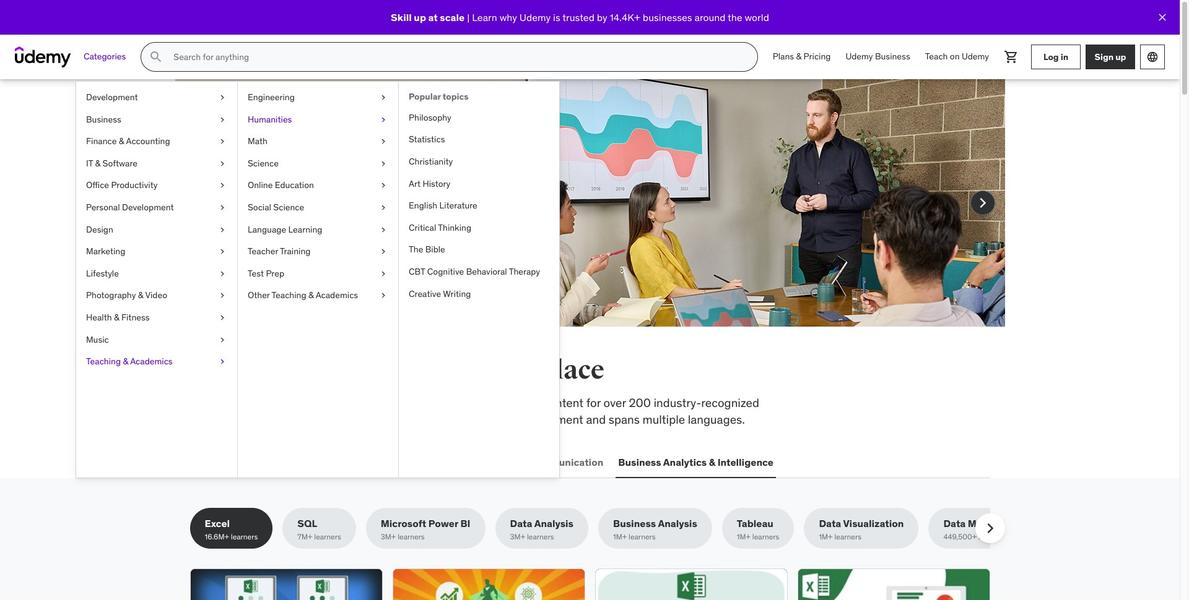Task type: describe. For each thing, give the bounding box(es) containing it.
& for software
[[95, 158, 100, 169]]

it & software link
[[76, 153, 237, 175]]

anything
[[234, 158, 323, 184]]

workplace
[[278, 396, 332, 411]]

teach on udemy link
[[918, 42, 997, 72]]

other
[[248, 290, 270, 301]]

personal development
[[86, 202, 174, 213]]

learners inside data visualization 1m+ learners
[[835, 533, 861, 542]]

xsmall image for development
[[217, 92, 227, 104]]

topics,
[[427, 396, 462, 411]]

you
[[347, 355, 392, 386]]

xsmall image for business
[[217, 114, 227, 126]]

test prep link
[[238, 263, 398, 285]]

data modeling 449,500+ learners
[[944, 518, 1012, 542]]

academics inside the teaching & academics link
[[130, 356, 173, 367]]

therapy
[[509, 266, 540, 277]]

covering
[[190, 396, 237, 411]]

one
[[490, 355, 535, 386]]

businesses
[[643, 11, 692, 23]]

social science
[[248, 202, 304, 213]]

video
[[145, 290, 167, 301]]

xsmall image for test prep
[[378, 268, 388, 280]]

language
[[248, 224, 286, 235]]

well-
[[375, 412, 401, 427]]

english
[[409, 200, 437, 211]]

health & fitness
[[86, 312, 150, 323]]

by
[[597, 11, 607, 23]]

see
[[234, 189, 255, 204]]

teach
[[925, 51, 948, 62]]

office
[[86, 180, 109, 191]]

udemy inside build ready-for- anything teams see why leading organizations choose to learn with udemy business.
[[260, 205, 297, 220]]

teacher training link
[[238, 241, 398, 263]]

visualization
[[843, 518, 904, 530]]

xsmall image for other teaching & academics
[[378, 290, 388, 302]]

why for anything
[[258, 189, 278, 204]]

0 horizontal spatial in
[[461, 355, 485, 386]]

rounded
[[401, 412, 445, 427]]

math
[[248, 136, 267, 147]]

request a demo
[[242, 239, 318, 252]]

scale
[[440, 11, 465, 23]]

learners inside data modeling 449,500+ learners
[[979, 533, 1006, 542]]

16.6m+
[[205, 533, 229, 542]]

xsmall image for finance & accounting
[[217, 136, 227, 148]]

statistics link
[[399, 129, 559, 151]]

language learning
[[248, 224, 322, 235]]

skills inside covering critical workplace skills to technical topics, including prep content for over 200 industry-recognized certifications, our catalog supports well-rounded professional development and spans multiple languages.
[[335, 396, 361, 411]]

business link
[[76, 109, 237, 131]]

excel
[[205, 518, 230, 530]]

covering critical workplace skills to technical topics, including prep content for over 200 industry-recognized certifications, our catalog supports well-rounded professional development and spans multiple languages.
[[190, 396, 759, 427]]

art history link
[[399, 173, 559, 195]]

engineering
[[248, 92, 295, 103]]

intelligence
[[718, 456, 774, 469]]

productivity
[[111, 180, 158, 191]]

place
[[539, 355, 604, 386]]

prep
[[266, 268, 284, 279]]

& for academics
[[123, 356, 128, 367]]

xsmall image for online education
[[378, 180, 388, 192]]

with
[[234, 205, 257, 220]]

teaching & academics link
[[76, 351, 237, 373]]

3m+ inside data analysis 3m+ learners
[[510, 533, 525, 542]]

business analysis 1m+ learners
[[613, 518, 697, 542]]

statistics
[[409, 134, 445, 145]]

creative writing link
[[399, 283, 559, 305]]

academics inside other teaching & academics link
[[316, 290, 358, 301]]

finance
[[86, 136, 117, 147]]

critical
[[409, 222, 436, 233]]

build
[[234, 133, 289, 159]]

xsmall image for personal development
[[217, 202, 227, 214]]

pricing
[[804, 51, 831, 62]]

teacher training
[[248, 246, 311, 257]]

xsmall image for design
[[217, 224, 227, 236]]

xsmall image for teaching & academics
[[217, 356, 227, 368]]

literature
[[439, 200, 477, 211]]

3m+ inside microsoft power bi 3m+ learners
[[381, 533, 396, 542]]

& inside other teaching & academics link
[[308, 290, 314, 301]]

up for sign
[[1116, 51, 1126, 62]]

learners inside "business analysis 1m+ learners"
[[629, 533, 656, 542]]

personal
[[86, 202, 120, 213]]

certifications,
[[190, 412, 261, 427]]

request a demo link
[[234, 231, 325, 261]]

popular
[[409, 91, 441, 102]]

xsmall image for engineering
[[378, 92, 388, 104]]

& for fitness
[[114, 312, 119, 323]]

0 vertical spatial skills
[[275, 355, 343, 386]]

health
[[86, 312, 112, 323]]

plans
[[773, 51, 794, 62]]

test
[[248, 268, 264, 279]]

christianity
[[409, 156, 453, 167]]

xsmall image for science
[[378, 158, 388, 170]]

photography & video link
[[76, 285, 237, 307]]

next image for topic filters element
[[980, 519, 1000, 539]]

choose a language image
[[1146, 51, 1159, 63]]

web development button
[[190, 448, 282, 478]]

xsmall image for photography & video
[[217, 290, 227, 302]]

data for data visualization
[[819, 518, 841, 530]]

data visualization 1m+ learners
[[819, 518, 904, 542]]

learners inside the excel 16.6m+ learners
[[231, 533, 258, 542]]

business for business analytics & intelligence
[[618, 456, 661, 469]]

art
[[409, 178, 421, 189]]

& inside 'business analytics & intelligence' button
[[709, 456, 715, 469]]

math link
[[238, 131, 398, 153]]

& for pricing
[[796, 51, 802, 62]]

is
[[553, 11, 560, 23]]

learners inside tableau 1m+ learners
[[752, 533, 779, 542]]

thinking
[[438, 222, 471, 233]]

up for skill
[[414, 11, 426, 23]]

xsmall image for social science
[[378, 202, 388, 214]]

development link
[[76, 87, 237, 109]]

technical
[[377, 396, 425, 411]]

popular topics
[[409, 91, 469, 102]]

learners inside sql 7m+ learners
[[314, 533, 341, 542]]

microsoft
[[381, 518, 426, 530]]

udemy inside "link"
[[846, 51, 873, 62]]

xsmall image for teacher training
[[378, 246, 388, 258]]

humanities
[[248, 114, 292, 125]]

learning
[[288, 224, 322, 235]]

teaching & academics
[[86, 356, 173, 367]]

0 vertical spatial development
[[86, 92, 138, 103]]

development for personal
[[122, 202, 174, 213]]

learners inside microsoft power bi 3m+ learners
[[398, 533, 425, 542]]

lifestyle link
[[76, 263, 237, 285]]

sql
[[297, 518, 317, 530]]

online
[[248, 180, 273, 191]]

1m+ inside tableau 1m+ learners
[[737, 533, 751, 542]]



Task type: vqa. For each thing, say whether or not it's contained in the screenshot.
"FOR-"
yes



Task type: locate. For each thing, give the bounding box(es) containing it.
1 vertical spatial to
[[364, 396, 374, 411]]

xsmall image up the all
[[217, 334, 227, 346]]

up left at
[[414, 11, 426, 23]]

engineering link
[[238, 87, 398, 109]]

&
[[796, 51, 802, 62], [119, 136, 124, 147], [95, 158, 100, 169], [138, 290, 143, 301], [308, 290, 314, 301], [114, 312, 119, 323], [123, 356, 128, 367], [709, 456, 715, 469]]

Search for anything text field
[[171, 46, 742, 68]]

development inside button
[[216, 456, 279, 469]]

1 horizontal spatial in
[[1061, 51, 1068, 62]]

our
[[264, 412, 281, 427]]

and
[[586, 412, 606, 427]]

science inside social science link
[[273, 202, 304, 213]]

0 horizontal spatial the
[[231, 355, 271, 386]]

1 learners from the left
[[231, 533, 258, 542]]

teaching down prep
[[272, 290, 306, 301]]

shopping cart with 0 items image
[[1004, 50, 1019, 64]]

xsmall image left popular
[[378, 92, 388, 104]]

xsmall image for marketing
[[217, 246, 227, 258]]

& inside plans & pricing link
[[796, 51, 802, 62]]

udemy right pricing
[[846, 51, 873, 62]]

1 horizontal spatial 1m+
[[737, 533, 751, 542]]

& for accounting
[[119, 136, 124, 147]]

1m+ for business analysis
[[613, 533, 627, 542]]

xsmall image left creative
[[378, 290, 388, 302]]

xsmall image left build
[[217, 158, 227, 170]]

0 vertical spatial science
[[248, 158, 279, 169]]

1 vertical spatial the
[[231, 355, 271, 386]]

catalog
[[284, 412, 323, 427]]

xsmall image up for-
[[378, 114, 388, 126]]

1 horizontal spatial 3m+
[[510, 533, 525, 542]]

next image for carousel element
[[973, 193, 992, 213]]

in up the including at the left of the page
[[461, 355, 485, 386]]

data inside data modeling 449,500+ learners
[[944, 518, 966, 530]]

philosophy
[[409, 112, 451, 123]]

industry-
[[654, 396, 701, 411]]

2 analysis from the left
[[658, 518, 697, 530]]

0 horizontal spatial 3m+
[[381, 533, 396, 542]]

0 horizontal spatial data
[[510, 518, 532, 530]]

udemy right 'on'
[[962, 51, 989, 62]]

choose
[[396, 189, 434, 204]]

business inside "business analysis 1m+ learners"
[[613, 518, 656, 530]]

the left the "world"
[[728, 11, 742, 23]]

xsmall image left language
[[217, 224, 227, 236]]

critical thinking
[[409, 222, 471, 233]]

0 vertical spatial to
[[437, 189, 448, 204]]

categories
[[84, 51, 126, 62]]

modeling
[[968, 518, 1012, 530]]

& for video
[[138, 290, 143, 301]]

english literature link
[[399, 195, 559, 217]]

1 horizontal spatial data
[[819, 518, 841, 530]]

learn
[[472, 11, 497, 23]]

xsmall image inside language learning link
[[378, 224, 388, 236]]

xsmall image inside health & fitness link
[[217, 312, 227, 324]]

xsmall image for math
[[378, 136, 388, 148]]

2 3m+ from the left
[[510, 533, 525, 542]]

up right the 'sign'
[[1116, 51, 1126, 62]]

1 horizontal spatial why
[[500, 11, 517, 23]]

0 vertical spatial the
[[728, 11, 742, 23]]

0 vertical spatial up
[[414, 11, 426, 23]]

teams
[[327, 158, 387, 184]]

xsmall image left art
[[378, 180, 388, 192]]

plans & pricing link
[[765, 42, 838, 72]]

0 horizontal spatial academics
[[130, 356, 173, 367]]

1 vertical spatial science
[[273, 202, 304, 213]]

business inside button
[[618, 456, 661, 469]]

3m+
[[381, 533, 396, 542], [510, 533, 525, 542]]

leading
[[281, 189, 320, 204]]

music link
[[76, 329, 237, 351]]

2 horizontal spatial 1m+
[[819, 533, 833, 542]]

humanities element
[[398, 82, 559, 478]]

close image
[[1156, 11, 1169, 24]]

xsmall image left other
[[217, 290, 227, 302]]

4 learners from the left
[[527, 533, 554, 542]]

0 horizontal spatial why
[[258, 189, 278, 204]]

udemy left 'is'
[[519, 11, 551, 23]]

xsmall image inside lifestyle link
[[217, 268, 227, 280]]

& right plans
[[796, 51, 802, 62]]

0 horizontal spatial teaching
[[86, 356, 121, 367]]

why inside build ready-for- anything teams see why leading organizations choose to learn with udemy business.
[[258, 189, 278, 204]]

2 data from the left
[[819, 518, 841, 530]]

xsmall image left math
[[217, 136, 227, 148]]

1 analysis from the left
[[534, 518, 574, 530]]

data left visualization
[[819, 518, 841, 530]]

1 vertical spatial up
[[1116, 51, 1126, 62]]

leadership button
[[382, 448, 439, 478]]

1 vertical spatial why
[[258, 189, 278, 204]]

2 vertical spatial development
[[216, 456, 279, 469]]

1 horizontal spatial to
[[437, 189, 448, 204]]

prep
[[516, 396, 540, 411]]

1m+
[[613, 533, 627, 542], [737, 533, 751, 542], [819, 533, 833, 542]]

xsmall image for office productivity
[[217, 180, 227, 192]]

academics down music link
[[130, 356, 173, 367]]

next image inside topic filters element
[[980, 519, 1000, 539]]

skills up "workplace"
[[275, 355, 343, 386]]

topic filters element
[[190, 509, 1027, 549]]

0 horizontal spatial up
[[414, 11, 426, 23]]

science
[[248, 158, 279, 169], [273, 202, 304, 213]]

teaching
[[272, 290, 306, 301], [86, 356, 121, 367]]

xsmall image inside test prep link
[[378, 268, 388, 280]]

sign up link
[[1086, 45, 1135, 69]]

science link
[[238, 153, 398, 175]]

data inside data visualization 1m+ learners
[[819, 518, 841, 530]]

business analytics & intelligence button
[[616, 448, 776, 478]]

why for scale
[[500, 11, 517, 23]]

udemy up language learning
[[260, 205, 297, 220]]

2 learners from the left
[[314, 533, 341, 542]]

marketing link
[[76, 241, 237, 263]]

xsmall image inside the math link
[[378, 136, 388, 148]]

& inside the teaching & academics link
[[123, 356, 128, 367]]

xsmall image up teams
[[378, 136, 388, 148]]

request
[[242, 239, 281, 252]]

language learning link
[[238, 219, 398, 241]]

6 learners from the left
[[752, 533, 779, 542]]

1 horizontal spatial teaching
[[272, 290, 306, 301]]

log
[[1044, 51, 1059, 62]]

200
[[629, 396, 651, 411]]

analysis for data analysis
[[534, 518, 574, 530]]

xsmall image up 'organizations'
[[378, 158, 388, 170]]

xsmall image
[[217, 92, 227, 104], [217, 114, 227, 126], [217, 136, 227, 148], [378, 136, 388, 148], [378, 158, 388, 170], [217, 180, 227, 192], [217, 202, 227, 214], [217, 224, 227, 236], [378, 224, 388, 236], [217, 268, 227, 280], [378, 268, 388, 280], [217, 290, 227, 302], [217, 312, 227, 324]]

writing
[[443, 288, 471, 299]]

xsmall image inside photography & video link
[[217, 290, 227, 302]]

3 data from the left
[[944, 518, 966, 530]]

business for business
[[86, 114, 121, 125]]

1 horizontal spatial up
[[1116, 51, 1126, 62]]

& inside it & software link
[[95, 158, 100, 169]]

log in
[[1044, 51, 1068, 62]]

& left video
[[138, 290, 143, 301]]

1 horizontal spatial analysis
[[658, 518, 697, 530]]

next image
[[973, 193, 992, 213], [980, 519, 1000, 539]]

1m+ inside data visualization 1m+ learners
[[819, 533, 833, 542]]

business analytics & intelligence
[[618, 456, 774, 469]]

xsmall image inside it & software link
[[217, 158, 227, 170]]

the up critical
[[231, 355, 271, 386]]

analytics
[[663, 456, 707, 469]]

& inside finance & accounting link
[[119, 136, 124, 147]]

data for data analysis
[[510, 518, 532, 530]]

business for business analysis 1m+ learners
[[613, 518, 656, 530]]

analysis for business analysis
[[658, 518, 697, 530]]

& down music link
[[123, 356, 128, 367]]

critical
[[240, 396, 275, 411]]

the
[[728, 11, 742, 23], [231, 355, 271, 386]]

academics down test prep link
[[316, 290, 358, 301]]

1 horizontal spatial the
[[728, 11, 742, 23]]

0 vertical spatial academics
[[316, 290, 358, 301]]

2 horizontal spatial data
[[944, 518, 966, 530]]

teacher
[[248, 246, 278, 257]]

bi
[[460, 518, 470, 530]]

1m+ for data visualization
[[819, 533, 833, 542]]

social science link
[[238, 197, 398, 219]]

teaching down music
[[86, 356, 121, 367]]

to inside covering critical workplace skills to technical topics, including prep content for over 200 industry-recognized certifications, our catalog supports well-rounded professional development and spans multiple languages.
[[364, 396, 374, 411]]

& right it
[[95, 158, 100, 169]]

0 horizontal spatial 1m+
[[613, 533, 627, 542]]

& right health
[[114, 312, 119, 323]]

3 learners from the left
[[398, 533, 425, 542]]

xsmall image inside engineering link
[[378, 92, 388, 104]]

philosophy link
[[399, 107, 559, 129]]

data for data modeling
[[944, 518, 966, 530]]

carousel element
[[175, 79, 1005, 357]]

data right bi
[[510, 518, 532, 530]]

xsmall image left "cbt"
[[378, 268, 388, 280]]

xsmall image inside social science link
[[378, 202, 388, 214]]

music
[[86, 334, 109, 345]]

all
[[190, 355, 226, 386]]

skills
[[275, 355, 343, 386], [335, 396, 361, 411]]

teach on udemy
[[925, 51, 989, 62]]

0 horizontal spatial analysis
[[534, 518, 574, 530]]

1 vertical spatial skills
[[335, 396, 361, 411]]

sign
[[1095, 51, 1114, 62]]

xsmall image inside finance & accounting link
[[217, 136, 227, 148]]

why right see
[[258, 189, 278, 204]]

xsmall image for it & software
[[217, 158, 227, 170]]

analysis inside data analysis 3m+ learners
[[534, 518, 574, 530]]

1 3m+ from the left
[[381, 533, 396, 542]]

xsmall image inside 'humanities' link
[[378, 114, 388, 126]]

submit search image
[[149, 50, 164, 64]]

development down categories 'dropdown button'
[[86, 92, 138, 103]]

xsmall image inside music link
[[217, 334, 227, 346]]

xsmall image inside office productivity link
[[217, 180, 227, 192]]

7 learners from the left
[[835, 533, 861, 542]]

business.
[[299, 205, 350, 220]]

& down test prep link
[[308, 290, 314, 301]]

2 1m+ from the left
[[737, 533, 751, 542]]

science up language learning
[[273, 202, 304, 213]]

behavioral
[[466, 266, 507, 277]]

including
[[465, 396, 513, 411]]

other teaching & academics
[[248, 290, 358, 301]]

xsmall image for language learning
[[378, 224, 388, 236]]

xsmall image for humanities
[[378, 114, 388, 126]]

1 vertical spatial teaching
[[86, 356, 121, 367]]

training
[[280, 246, 311, 257]]

marketing
[[86, 246, 125, 257]]

5 learners from the left
[[629, 533, 656, 542]]

art history
[[409, 178, 450, 189]]

xsmall image left critical
[[378, 224, 388, 236]]

science inside "science" link
[[248, 158, 279, 169]]

1 vertical spatial development
[[122, 202, 174, 213]]

development down office productivity link
[[122, 202, 174, 213]]

history
[[423, 178, 450, 189]]

xsmall image left choose
[[378, 202, 388, 214]]

xsmall image up the all
[[217, 312, 227, 324]]

xsmall image inside development link
[[217, 92, 227, 104]]

1 vertical spatial next image
[[980, 519, 1000, 539]]

xsmall image for lifestyle
[[217, 268, 227, 280]]

power
[[428, 518, 458, 530]]

0 vertical spatial teaching
[[272, 290, 306, 301]]

0 vertical spatial next image
[[973, 193, 992, 213]]

cognitive
[[427, 266, 464, 277]]

1 data from the left
[[510, 518, 532, 530]]

xsmall image left humanities
[[217, 114, 227, 126]]

xsmall image for music
[[217, 334, 227, 346]]

xsmall image inside online education link
[[378, 180, 388, 192]]

& right 'finance'
[[119, 136, 124, 147]]

xsmall image
[[378, 92, 388, 104], [378, 114, 388, 126], [217, 158, 227, 170], [378, 180, 388, 192], [378, 202, 388, 214], [217, 246, 227, 258], [378, 246, 388, 258], [378, 290, 388, 302], [217, 334, 227, 346], [217, 356, 227, 368]]

0 vertical spatial why
[[500, 11, 517, 23]]

cbt
[[409, 266, 425, 277]]

cbt cognitive behavioral therapy link
[[399, 261, 559, 283]]

in right log
[[1061, 51, 1068, 62]]

development for web
[[216, 456, 279, 469]]

0 horizontal spatial to
[[364, 396, 374, 411]]

1m+ inside "business analysis 1m+ learners"
[[613, 533, 627, 542]]

web development
[[192, 456, 279, 469]]

up inside sign up link
[[1116, 51, 1126, 62]]

xsmall image inside business link
[[217, 114, 227, 126]]

xsmall image for health & fitness
[[217, 312, 227, 324]]

0 vertical spatial in
[[1061, 51, 1068, 62]]

skills up supports
[[335, 396, 361, 411]]

science up 'online'
[[248, 158, 279, 169]]

english literature
[[409, 200, 477, 211]]

xsmall image left the engineering
[[217, 92, 227, 104]]

why right learn
[[500, 11, 517, 23]]

recognized
[[701, 396, 759, 411]]

data inside data analysis 3m+ learners
[[510, 518, 532, 530]]

1 1m+ from the left
[[613, 533, 627, 542]]

analysis inside "business analysis 1m+ learners"
[[658, 518, 697, 530]]

1 vertical spatial academics
[[130, 356, 173, 367]]

for-
[[356, 133, 391, 159]]

xsmall image left the at the left top of the page
[[378, 246, 388, 258]]

& inside photography & video link
[[138, 290, 143, 301]]

organizations
[[323, 189, 393, 204]]

xsmall image left with
[[217, 202, 227, 214]]

learners inside data analysis 3m+ learners
[[527, 533, 554, 542]]

business inside "link"
[[875, 51, 910, 62]]

photography & video
[[86, 290, 167, 301]]

ready-
[[292, 133, 356, 159]]

xsmall image inside the teaching & academics link
[[217, 356, 227, 368]]

creative writing
[[409, 288, 471, 299]]

3 1m+ from the left
[[819, 533, 833, 542]]

xsmall image inside other teaching & academics link
[[378, 290, 388, 302]]

7m+
[[297, 533, 312, 542]]

xsmall image up covering
[[217, 356, 227, 368]]

data up 449,500+
[[944, 518, 966, 530]]

xsmall image inside teacher training link
[[378, 246, 388, 258]]

development
[[86, 92, 138, 103], [122, 202, 174, 213], [216, 456, 279, 469]]

next image inside carousel element
[[973, 193, 992, 213]]

office productivity link
[[76, 175, 237, 197]]

1 horizontal spatial academics
[[316, 290, 358, 301]]

topics
[[443, 91, 469, 102]]

web
[[192, 456, 214, 469]]

a
[[283, 239, 289, 252]]

christianity link
[[399, 151, 559, 173]]

xsmall image left test
[[217, 268, 227, 280]]

udemy image
[[15, 46, 71, 68]]

& right analytics
[[709, 456, 715, 469]]

xsmall image left see
[[217, 180, 227, 192]]

8 learners from the left
[[979, 533, 1006, 542]]

xsmall image left request
[[217, 246, 227, 258]]

other teaching & academics link
[[238, 285, 398, 307]]

xsmall image inside design link
[[217, 224, 227, 236]]

xsmall image inside marketing "link"
[[217, 246, 227, 258]]

xsmall image inside personal development link
[[217, 202, 227, 214]]

microsoft power bi 3m+ learners
[[381, 518, 470, 542]]

xsmall image inside "science" link
[[378, 158, 388, 170]]

udemy
[[519, 11, 551, 23], [846, 51, 873, 62], [962, 51, 989, 62], [260, 205, 297, 220]]

development right web
[[216, 456, 279, 469]]

1 vertical spatial in
[[461, 355, 485, 386]]

build ready-for- anything teams see why leading organizations choose to learn with udemy business.
[[234, 133, 477, 220]]

to inside build ready-for- anything teams see why leading organizations choose to learn with udemy business.
[[437, 189, 448, 204]]

at
[[428, 11, 438, 23]]

& inside health & fitness link
[[114, 312, 119, 323]]

lifestyle
[[86, 268, 119, 279]]



